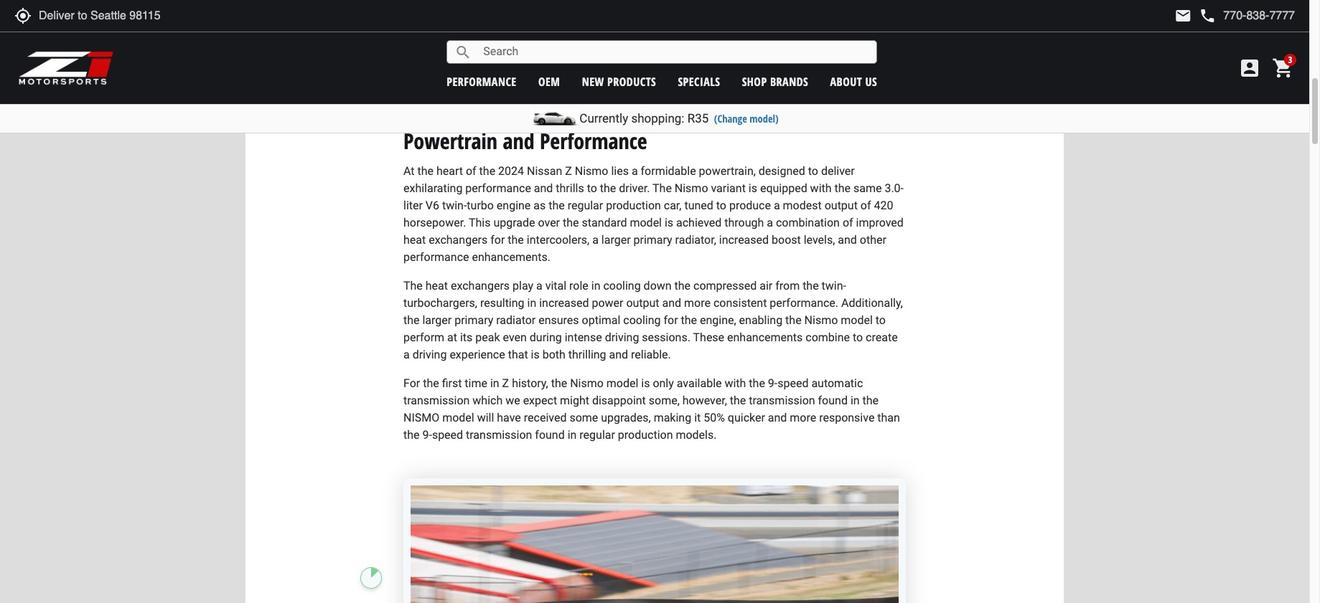 Task type: describe. For each thing, give the bounding box(es) containing it.
enthusiasts
[[781, 14, 840, 28]]

420
[[874, 199, 894, 213]]

perform
[[404, 331, 445, 345]]

at
[[447, 331, 457, 345]]

2024 down "eager"
[[557, 48, 583, 62]]

nismo down level.
[[862, 83, 895, 96]]

cars
[[693, 0, 715, 10]]

through
[[725, 216, 764, 230]]

upgrade
[[494, 216, 535, 230]]

which
[[473, 394, 503, 408]]

boasting
[[453, 66, 497, 79]]

z inside for the first time in z history, the nismo model is only available with the 9-speed automatic transmission which we expect might disappoint some, however, the transmission found in the nismo model will have received some upgrades, making it 50% quicker and more responsive than the 9-speed transmission found in regular production models.
[[502, 377, 509, 391]]

performance up engine
[[466, 182, 531, 196]]

automaker
[[718, 31, 773, 45]]

a down perform
[[404, 349, 410, 362]]

heat inside at the heart of the 2024 nissan z nismo lies a formidable powertrain, designed to deliver exhilarating performance and thrills to the driver. the nismo variant is equipped with the same 3.0- liter v6 twin-turbo engine as the regular production car, tuned to produce a modest output of 420 horsepower. this upgrade over the standard model is achieved through a combination of improved heat exchangers for the intercoolers, a larger primary radiator, increased boost levels, and other performance enhancements.
[[404, 234, 426, 247]]

a down standard on the top of page
[[593, 234, 599, 247]]

model)
[[750, 112, 779, 126]]

disappoint
[[592, 394, 646, 408]]

this
[[469, 216, 491, 230]]

vital
[[546, 280, 567, 293]]

1 horizontal spatial found
[[818, 394, 848, 408]]

to down the variant
[[716, 199, 727, 213]]

trims
[[444, 48, 470, 62]]

production inside at the heart of the 2024 nissan z nismo lies a formidable powertrain, designed to deliver exhilarating performance and thrills to the driver. the nismo variant is equipped with the same 3.0- liter v6 twin-turbo engine as the regular production car, tuned to produce a modest output of 420 horsepower. this upgrade over the standard model is achieved through a combination of improved heat exchangers for the intercoolers, a larger primary radiator, increased boost levels, and other performance enhancements.
[[606, 199, 661, 213]]

increased inside at the heart of the 2024 nissan z nismo lies a formidable powertrain, designed to deliver exhilarating performance and thrills to the driver. the nismo variant is equipped with the same 3.0- liter v6 twin-turbo engine as the regular production car, tuned to produce a modest output of 420 horsepower. this upgrade over the standard model is achieved through a combination of improved heat exchangers for the intercoolers, a larger primary radiator, increased boost levels, and other performance enhancements.
[[719, 234, 769, 247]]

will inside for the first time in z history, the nismo model is only available with the 9-speed automatic transmission which we expect might disappoint some, however, the transmission found in the nismo model will have received some upgrades, making it 50% quicker and more responsive than the 9-speed transmission found in regular production models.
[[477, 412, 494, 425]]

nissan up automaker
[[731, 14, 766, 28]]

variant
[[711, 182, 746, 196]]

enhancements.
[[472, 251, 551, 264]]

car,
[[664, 199, 682, 213]]

to left see
[[585, 31, 595, 45]]

and down down
[[662, 297, 682, 310]]

nismo inside for the first time in z history, the nismo model is only available with the 9-speed automatic transmission which we expect might disappoint some, however, the transmission found in the nismo model will have received some upgrades, making it 50% quicker and more responsive than the 9-speed transmission found in regular production models.
[[570, 377, 604, 391]]

with inside for the first time in z history, the nismo model is only available with the 9-speed automatic transmission which we expect might disappoint some, however, the transmission found in the nismo model will have received some upgrades, making it 50% quicker and more responsive than the 9-speed transmission found in regular production models.
[[725, 377, 746, 391]]

intercoolers,
[[527, 234, 590, 247]]

is inside for the first time in z history, the nismo model is only available with the 9-speed automatic transmission which we expect might disappoint some, however, the transmission found in the nismo model will have received some upgrades, making it 50% quicker and more responsive than the 9-speed transmission found in regular production models.
[[641, 377, 650, 391]]

regular inside for the first time in z history, the nismo model is only available with the 9-speed automatic transmission which we expect might disappoint some, however, the transmission found in the nismo model will have received some upgrades, making it 50% quicker and more responsive than the 9-speed transmission found in regular production models.
[[580, 429, 615, 443]]

we inside the nissan has long been known for producing iconic sports cars that combine style, performance, and affordability. with the highly anticipated release of the 2024 nissan z, enthusiasts and car lovers around the world were eager to see what the japanese automaker had in store. among the various trims and models, the 2024 nissan z nismo emerged as the ultimate performance machine, boasting a host of enhancements that take the driving experience to a whole new level. in this blog, we will explore the key features and improvements that make the 2024 nissan z nismo a true powerhouse on the road.
[[453, 83, 467, 96]]

phone link
[[1200, 7, 1295, 24]]

long
[[463, 0, 485, 10]]

increased inside the heat exchangers play a vital role in cooling down the compressed air from the twin- turbochargers, resulting in increased power output and more consistent performance. additionally, the larger primary radiator ensures optimal cooling for the engine, enabling the nismo model to perform at its peak even during intense driving sessions. these enhancements combine to create a driving experience that is both thrilling and reliable.
[[539, 297, 589, 310]]

driver.
[[619, 182, 650, 196]]

received
[[524, 412, 567, 425]]

this
[[404, 83, 422, 96]]

output inside at the heart of the 2024 nissan z nismo lies a formidable powertrain, designed to deliver exhilarating performance and thrills to the driver. the nismo variant is equipped with the same 3.0- liter v6 twin-turbo engine as the regular production car, tuned to produce a modest output of 420 horsepower. this upgrade over the standard model is achieved through a combination of improved heat exchangers for the intercoolers, a larger primary radiator, increased boost levels, and other performance enhancements.
[[825, 199, 858, 213]]

heat inside the heat exchangers play a vital role in cooling down the compressed air from the twin- turbochargers, resulting in increased power output and more consistent performance. additionally, the larger primary radiator ensures optimal cooling for the engine, enabling the nismo model to perform at its peak even during intense driving sessions. these enhancements combine to create a driving experience that is both thrilling and reliable.
[[426, 280, 448, 293]]

z inside at the heart of the 2024 nissan z nismo lies a formidable powertrain, designed to deliver exhilarating performance and thrills to the driver. the nismo variant is equipped with the same 3.0- liter v6 twin-turbo engine as the regular production car, tuned to produce a modest output of 420 horsepower. this upgrade over the standard model is achieved through a combination of improved heat exchangers for the intercoolers, a larger primary radiator, increased boost levels, and other performance enhancements.
[[565, 165, 572, 178]]

world
[[495, 31, 523, 45]]

peak
[[476, 331, 500, 345]]

history,
[[512, 377, 548, 391]]

optimal
[[582, 314, 621, 328]]

both
[[543, 349, 566, 362]]

2024 down whole
[[785, 83, 811, 96]]

is down car,
[[665, 216, 674, 230]]

2024 down the "cars" on the right top
[[702, 14, 728, 28]]

that inside the heat exchangers play a vital role in cooling down the compressed air from the twin- turbochargers, resulting in increased power output and more consistent performance. additionally, the larger primary radiator ensures optimal cooling for the engine, enabling the nismo model to perform at its peak even during intense driving sessions. these enhancements combine to create a driving experience that is both thrilling and reliable.
[[508, 349, 528, 362]]

some
[[570, 412, 598, 425]]

key
[[549, 83, 566, 96]]

of right host in the top left of the page
[[534, 66, 545, 79]]

we inside for the first time in z history, the nismo model is only available with the 9-speed automatic transmission which we expect might disappoint some, however, the transmission found in the nismo model will have received some upgrades, making it 50% quicker and more responsive than the 9-speed transmission found in regular production models.
[[506, 394, 520, 408]]

the inside at the heart of the 2024 nissan z nismo lies a formidable powertrain, designed to deliver exhilarating performance and thrills to the driver. the nismo variant is equipped with the same 3.0- liter v6 twin-turbo engine as the regular production car, tuned to produce a modest output of 420 horsepower. this upgrade over the standard model is achieved through a combination of improved heat exchangers for the intercoolers, a larger primary radiator, increased boost levels, and other performance enhancements.
[[653, 182, 672, 196]]

nissan has long been known for producing iconic sports cars that combine style, performance, and affordability. with the highly anticipated release of the 2024 nissan z, enthusiasts and car lovers around the world were eager to see what the japanese automaker had in store. among the various trims and models, the 2024 nissan z nismo emerged as the ultimate performance machine, boasting a host of enhancements that take the driving experience to a whole new level. in this blog, we will explore the key features and improvements that make the 2024 nissan z nismo a true powerhouse on the road.
[[404, 0, 906, 114]]

new products link
[[582, 74, 656, 89]]

with inside at the heart of the 2024 nissan z nismo lies a formidable powertrain, designed to deliver exhilarating performance and thrills to the driver. the nismo variant is equipped with the same 3.0- liter v6 twin-turbo engine as the regular production car, tuned to produce a modest output of 420 horsepower. this upgrade over the standard model is achieved through a combination of improved heat exchangers for the intercoolers, a larger primary radiator, increased boost levels, and other performance enhancements.
[[810, 182, 832, 196]]

blog,
[[425, 83, 450, 96]]

modest
[[783, 199, 822, 213]]

performance inside the nissan has long been known for producing iconic sports cars that combine style, performance, and affordability. with the highly anticipated release of the 2024 nissan z, enthusiasts and car lovers around the world were eager to see what the japanese automaker had in store. among the various trims and models, the 2024 nissan z nismo emerged as the ultimate performance machine, boasting a host of enhancements that take the driving experience to a whole new level. in this blog, we will explore the key features and improvements that make the 2024 nissan z nismo a true powerhouse on the road.
[[796, 48, 862, 62]]

for inside the nissan has long been known for producing iconic sports cars that combine style, performance, and affordability. with the highly anticipated release of the 2024 nissan z, enthusiasts and car lovers around the world were eager to see what the japanese automaker had in store. among the various trims and models, the 2024 nissan z nismo emerged as the ultimate performance machine, boasting a host of enhancements that take the driving experience to a whole new level. in this blog, we will explore the key features and improvements that make the 2024 nissan z nismo a true powerhouse on the road.
[[553, 0, 567, 10]]

the inside the heat exchangers play a vital role in cooling down the compressed air from the twin- turbochargers, resulting in increased power output and more consistent performance. additionally, the larger primary radiator ensures optimal cooling for the engine, enabling the nismo model to perform at its peak even during intense driving sessions. these enhancements combine to create a driving experience that is both thrilling and reliable.
[[404, 280, 423, 293]]

larger inside at the heart of the 2024 nissan z nismo lies a formidable powertrain, designed to deliver exhilarating performance and thrills to the driver. the nismo variant is equipped with the same 3.0- liter v6 twin-turbo engine as the regular production car, tuned to produce a modest output of 420 horsepower. this upgrade over the standard model is achieved through a combination of improved heat exchangers for the intercoolers, a larger primary radiator, increased boost levels, and other performance enhancements.
[[602, 234, 631, 247]]

(change model) link
[[714, 112, 779, 126]]

a left whole
[[801, 66, 808, 79]]

in down play
[[527, 297, 537, 310]]

shopping_cart link
[[1269, 57, 1295, 80]]

and down on
[[503, 127, 535, 156]]

more inside for the first time in z history, the nismo model is only available with the 9-speed automatic transmission which we expect might disappoint some, however, the transmission found in the nismo model will have received some upgrades, making it 50% quicker and more responsive than the 9-speed transmission found in regular production models.
[[790, 412, 817, 425]]

mail
[[1175, 7, 1192, 24]]

oem link
[[539, 74, 560, 89]]

output inside the heat exchangers play a vital role in cooling down the compressed air from the twin- turbochargers, resulting in increased power output and more consistent performance. additionally, the larger primary radiator ensures optimal cooling for the engine, enabling the nismo model to perform at its peak even during intense driving sessions. these enhancements combine to create a driving experience that is both thrilling and reliable.
[[626, 297, 660, 310]]

sessions.
[[642, 331, 691, 345]]

a down the in
[[898, 83, 904, 96]]

driving inside the nissan has long been known for producing iconic sports cars that combine style, performance, and affordability. with the highly anticipated release of the 2024 nissan z, enthusiasts and car lovers around the world were eager to see what the japanese automaker had in store. among the various trims and models, the 2024 nissan z nismo emerged as the ultimate performance machine, boasting a host of enhancements that take the driving experience to a whole new level. in this blog, we will explore the key features and improvements that make the 2024 nissan z nismo a true powerhouse on the road.
[[693, 66, 727, 79]]

play
[[513, 280, 534, 293]]

known
[[516, 0, 550, 10]]

combine inside the nissan has long been known for producing iconic sports cars that combine style, performance, and affordability. with the highly anticipated release of the 2024 nissan z, enthusiasts and car lovers around the world were eager to see what the japanese automaker had in store. among the various trims and models, the 2024 nissan z nismo emerged as the ultimate performance machine, boasting a host of enhancements that take the driving experience to a whole new level. in this blog, we will explore the key features and improvements that make the 2024 nissan z nismo a true powerhouse on the road.
[[741, 0, 785, 10]]

is up 'produce'
[[749, 182, 758, 196]]

1 horizontal spatial speed
[[778, 377, 809, 391]]

responsive
[[820, 412, 875, 425]]

from
[[776, 280, 800, 293]]

mail phone
[[1175, 7, 1217, 24]]

0 vertical spatial cooling
[[604, 280, 641, 293]]

for inside the heat exchangers play a vital role in cooling down the compressed air from the twin- turbochargers, resulting in increased power output and more consistent performance. additionally, the larger primary radiator ensures optimal cooling for the engine, enabling the nismo model to perform at its peak even during intense driving sessions. these enhancements combine to create a driving experience that is both thrilling and reliable.
[[664, 314, 678, 328]]

and left the other
[[838, 234, 857, 247]]

designed
[[759, 165, 806, 178]]

and left thrills
[[534, 182, 553, 196]]

levels,
[[804, 234, 835, 247]]

of left improved
[[843, 216, 854, 230]]

down
[[644, 280, 672, 293]]

z down what
[[624, 48, 631, 62]]

nissan down whole
[[814, 83, 849, 96]]

nismo
[[404, 412, 440, 425]]

turbochargers,
[[404, 297, 478, 310]]

of right heart
[[466, 165, 477, 178]]

release
[[630, 14, 667, 28]]

a down equipped
[[774, 199, 780, 213]]

sports
[[657, 0, 690, 10]]

has
[[442, 0, 460, 10]]

features
[[569, 83, 611, 96]]

account_box
[[1239, 57, 1262, 80]]

eager
[[553, 31, 582, 45]]

on
[[492, 100, 505, 114]]

mail link
[[1175, 7, 1192, 24]]

products
[[608, 74, 656, 89]]

model inside at the heart of the 2024 nissan z nismo lies a formidable powertrain, designed to deliver exhilarating performance and thrills to the driver. the nismo variant is equipped with the same 3.0- liter v6 twin-turbo engine as the regular production car, tuned to produce a modest output of 420 horsepower. this upgrade over the standard model is achieved through a combination of improved heat exchangers for the intercoolers, a larger primary radiator, increased boost levels, and other performance enhancements.
[[630, 216, 662, 230]]

ultimate
[[752, 48, 794, 62]]

performance down horsepower.
[[404, 251, 469, 264]]

in down some
[[568, 429, 577, 443]]

take
[[649, 66, 671, 79]]

that left "take"
[[626, 66, 646, 79]]

0 horizontal spatial 9-
[[423, 429, 432, 443]]

and up the lovers
[[404, 14, 423, 28]]

exhilarating
[[404, 182, 463, 196]]

to right thrills
[[587, 182, 597, 196]]

nismo up thrills
[[575, 165, 609, 178]]

in
[[897, 66, 906, 79]]

1 vertical spatial cooling
[[624, 314, 661, 328]]

whole
[[810, 66, 841, 79]]

car
[[865, 14, 881, 28]]

transmission down have
[[466, 429, 532, 443]]

some,
[[649, 394, 680, 408]]

various
[[404, 48, 441, 62]]

models.
[[676, 429, 717, 443]]

model inside the heat exchangers play a vital role in cooling down the compressed air from the twin- turbochargers, resulting in increased power output and more consistent performance. additionally, the larger primary radiator ensures optimal cooling for the engine, enabling the nismo model to perform at its peak even during intense driving sessions. these enhancements combine to create a driving experience that is both thrilling and reliable.
[[841, 314, 873, 328]]

nismo up "tuned"
[[675, 182, 708, 196]]

v6
[[426, 199, 439, 213]]

to up create
[[876, 314, 886, 328]]

at the heart of the 2024 nissan z nismo lies a formidable powertrain, designed to deliver exhilarating performance and thrills to the driver. the nismo variant is equipped with the same 3.0- liter v6 twin-turbo engine as the regular production car, tuned to produce a modest output of 420 horsepower. this upgrade over the standard model is achieved through a combination of improved heat exchangers for the intercoolers, a larger primary radiator, increased boost levels, and other performance enhancements.
[[404, 165, 904, 264]]

ensures
[[539, 314, 579, 328]]

that right the "cars" on the right top
[[718, 0, 738, 10]]

enhancements inside the heat exchangers play a vital role in cooling down the compressed air from the twin- turbochargers, resulting in increased power output and more consistent performance. additionally, the larger primary radiator ensures optimal cooling for the engine, enabling the nismo model to perform at its peak even during intense driving sessions. these enhancements combine to create a driving experience that is both thrilling and reliable.
[[727, 331, 803, 345]]

in up which
[[490, 377, 500, 391]]

during
[[530, 331, 562, 345]]

and up boasting
[[473, 48, 492, 62]]

of down sports
[[670, 14, 680, 28]]

my_location
[[14, 7, 32, 24]]

r35
[[688, 111, 709, 126]]

2 vertical spatial driving
[[413, 349, 447, 362]]

to down ultimate
[[788, 66, 799, 79]]

1 horizontal spatial driving
[[605, 331, 639, 345]]

in right the role
[[592, 280, 601, 293]]

experience inside the nissan has long been known for producing iconic sports cars that combine style, performance, and affordability. with the highly anticipated release of the 2024 nissan z, enthusiasts and car lovers around the world were eager to see what the japanese automaker had in store. among the various trims and models, the 2024 nissan z nismo emerged as the ultimate performance machine, boasting a host of enhancements that take the driving experience to a whole new level. in this blog, we will explore the key features and improvements that make the 2024 nissan z nismo a true powerhouse on the road.
[[730, 66, 786, 79]]



Task type: locate. For each thing, give the bounding box(es) containing it.
had
[[776, 31, 795, 45]]

model down which
[[442, 412, 474, 425]]

affordability.
[[425, 14, 489, 28]]

upgrades,
[[601, 412, 651, 425]]

performance
[[540, 127, 647, 156]]

1 vertical spatial production
[[618, 429, 673, 443]]

2024 inside at the heart of the 2024 nissan z nismo lies a formidable powertrain, designed to deliver exhilarating performance and thrills to the driver. the nismo variant is equipped with the same 3.0- liter v6 twin-turbo engine as the regular production car, tuned to produce a modest output of 420 horsepower. this upgrade over the standard model is achieved through a combination of improved heat exchangers for the intercoolers, a larger primary radiator, increased boost levels, and other performance enhancements.
[[498, 165, 524, 178]]

1 vertical spatial speed
[[432, 429, 463, 443]]

for inside at the heart of the 2024 nissan z nismo lies a formidable powertrain, designed to deliver exhilarating performance and thrills to the driver. the nismo variant is equipped with the same 3.0- liter v6 twin-turbo engine as the regular production car, tuned to produce a modest output of 420 horsepower. this upgrade over the standard model is achieved through a combination of improved heat exchangers for the intercoolers, a larger primary radiator, increased boost levels, and other performance enhancements.
[[491, 234, 505, 247]]

the up "turbochargers,"
[[404, 280, 423, 293]]

0 horizontal spatial the
[[404, 280, 423, 293]]

new left us
[[844, 66, 865, 79]]

0 vertical spatial found
[[818, 394, 848, 408]]

produce
[[730, 199, 771, 213]]

making
[[654, 412, 692, 425]]

liter
[[404, 199, 423, 213]]

2024 down powertrain and performance
[[498, 165, 524, 178]]

1 horizontal spatial with
[[810, 182, 832, 196]]

new right key
[[582, 74, 604, 89]]

anticipated
[[570, 14, 627, 28]]

1 horizontal spatial more
[[790, 412, 817, 425]]

radiator
[[496, 314, 536, 328]]

9- down nismo
[[423, 429, 432, 443]]

0 vertical spatial output
[[825, 199, 858, 213]]

z left us
[[852, 83, 859, 96]]

production down driver.
[[606, 199, 661, 213]]

0 horizontal spatial enhancements
[[548, 66, 623, 79]]

driving down emerged
[[693, 66, 727, 79]]

model up the disappoint
[[607, 377, 639, 391]]

0 horizontal spatial output
[[626, 297, 660, 310]]

japanese
[[666, 31, 715, 45]]

with down 'deliver'
[[810, 182, 832, 196]]

we up powerhouse
[[453, 83, 467, 96]]

0 horizontal spatial more
[[684, 297, 711, 310]]

2 vertical spatial for
[[664, 314, 678, 328]]

us
[[866, 74, 878, 89]]

improved
[[856, 216, 904, 230]]

more left the responsive in the right of the page
[[790, 412, 817, 425]]

transmission
[[404, 394, 470, 408], [749, 394, 815, 408], [466, 429, 532, 443]]

z
[[624, 48, 631, 62], [852, 83, 859, 96], [565, 165, 572, 178], [502, 377, 509, 391]]

heat down horsepower.
[[404, 234, 426, 247]]

a right lies
[[632, 165, 638, 178]]

Search search field
[[472, 41, 877, 63]]

experience down peak on the bottom left of the page
[[450, 349, 505, 362]]

1 vertical spatial more
[[790, 412, 817, 425]]

specials
[[678, 74, 721, 89]]

formidable
[[641, 165, 696, 178]]

a left host in the top left of the page
[[500, 66, 506, 79]]

turbo
[[467, 199, 494, 213]]

0 vertical spatial the
[[653, 182, 672, 196]]

twin- inside the heat exchangers play a vital role in cooling down the compressed air from the twin- turbochargers, resulting in increased power output and more consistent performance. additionally, the larger primary radiator ensures optimal cooling for the engine, enabling the nismo model to perform at its peak even during intense driving sessions. these enhancements combine to create a driving experience that is both thrilling and reliable.
[[822, 280, 847, 293]]

1 vertical spatial enhancements
[[727, 331, 803, 345]]

however,
[[683, 394, 727, 408]]

and
[[404, 14, 423, 28], [843, 14, 862, 28], [473, 48, 492, 62], [614, 83, 633, 96], [503, 127, 535, 156], [534, 182, 553, 196], [838, 234, 857, 247], [662, 297, 682, 310], [609, 349, 628, 362], [768, 412, 787, 425]]

exchangers inside at the heart of the 2024 nissan z nismo lies a formidable powertrain, designed to deliver exhilarating performance and thrills to the driver. the nismo variant is equipped with the same 3.0- liter v6 twin-turbo engine as the regular production car, tuned to produce a modest output of 420 horsepower. this upgrade over the standard model is achieved through a combination of improved heat exchangers for the intercoolers, a larger primary radiator, increased boost levels, and other performance enhancements.
[[429, 234, 488, 247]]

1 vertical spatial exchangers
[[451, 280, 510, 293]]

output down same
[[825, 199, 858, 213]]

and inside for the first time in z history, the nismo model is only available with the 9-speed automatic transmission which we expect might disappoint some, however, the transmission found in the nismo model will have received some upgrades, making it 50% quicker and more responsive than the 9-speed transmission found in regular production models.
[[768, 412, 787, 425]]

first
[[442, 377, 462, 391]]

account_box link
[[1235, 57, 1265, 80]]

0 vertical spatial experience
[[730, 66, 786, 79]]

for the first time in z history, the nismo model is only available with the 9-speed automatic transmission which we expect might disappoint some, however, the transmission found in the nismo model will have received some upgrades, making it 50% quicker and more responsive than the 9-speed transmission found in regular production models.
[[404, 377, 900, 443]]

z1 motorsports logo image
[[18, 50, 115, 86]]

primary inside the heat exchangers play a vital role in cooling down the compressed air from the twin- turbochargers, resulting in increased power output and more consistent performance. additionally, the larger primary radiator ensures optimal cooling for the engine, enabling the nismo model to perform at its peak even during intense driving sessions. these enhancements combine to create a driving experience that is both thrilling and reliable.
[[455, 314, 494, 328]]

1 vertical spatial combine
[[806, 331, 850, 345]]

more up 'engine,' at the right bottom of the page
[[684, 297, 711, 310]]

increased up ensures
[[539, 297, 589, 310]]

production down the "upgrades,"
[[618, 429, 673, 443]]

twin- right v6
[[442, 199, 467, 213]]

1 vertical spatial we
[[506, 394, 520, 408]]

found
[[818, 394, 848, 408], [535, 429, 565, 443]]

cooling up sessions.
[[624, 314, 661, 328]]

specials link
[[678, 74, 721, 89]]

primary inside at the heart of the 2024 nissan z nismo lies a formidable powertrain, designed to deliver exhilarating performance and thrills to the driver. the nismo variant is equipped with the same 3.0- liter v6 twin-turbo engine as the regular production car, tuned to produce a modest output of 420 horsepower. this upgrade over the standard model is achieved through a combination of improved heat exchangers for the intercoolers, a larger primary radiator, increased boost levels, and other performance enhancements.
[[634, 234, 673, 247]]

at
[[404, 165, 415, 178]]

twin- inside at the heart of the 2024 nissan z nismo lies a formidable powertrain, designed to deliver exhilarating performance and thrills to the driver. the nismo variant is equipped with the same 3.0- liter v6 twin-turbo engine as the regular production car, tuned to produce a modest output of 420 horsepower. this upgrade over the standard model is achieved through a combination of improved heat exchangers for the intercoolers, a larger primary radiator, increased boost levels, and other performance enhancements.
[[442, 199, 467, 213]]

9- down the enabling
[[768, 377, 778, 391]]

the heat exchangers play a vital role in cooling down the compressed air from the twin- turbochargers, resulting in increased power output and more consistent performance. additionally, the larger primary radiator ensures optimal cooling for the engine, enabling the nismo model to perform at its peak even during intense driving sessions. these enhancements combine to create a driving experience that is both thrilling and reliable.
[[404, 280, 903, 362]]

for up the enhancements.
[[491, 234, 505, 247]]

that down 'even'
[[508, 349, 528, 362]]

1 horizontal spatial output
[[825, 199, 858, 213]]

0 vertical spatial with
[[810, 182, 832, 196]]

a up boost
[[767, 216, 773, 230]]

0 horizontal spatial new
[[582, 74, 604, 89]]

1 vertical spatial output
[[626, 297, 660, 310]]

radiator,
[[675, 234, 717, 247]]

0 vertical spatial enhancements
[[548, 66, 623, 79]]

enhancements down the enabling
[[727, 331, 803, 345]]

as down automaker
[[718, 48, 730, 62]]

highly
[[537, 14, 567, 28]]

output
[[825, 199, 858, 213], [626, 297, 660, 310]]

road.
[[527, 100, 553, 114]]

more
[[684, 297, 711, 310], [790, 412, 817, 425]]

shop
[[742, 74, 767, 89]]

1 horizontal spatial increased
[[719, 234, 769, 247]]

host
[[509, 66, 532, 79]]

1 vertical spatial regular
[[580, 429, 615, 443]]

is inside the heat exchangers play a vital role in cooling down the compressed air from the twin- turbochargers, resulting in increased power output and more consistent performance. additionally, the larger primary radiator ensures optimal cooling for the engine, enabling the nismo model to perform at its peak even during intense driving sessions. these enhancements combine to create a driving experience that is both thrilling and reliable.
[[531, 349, 540, 362]]

0 vertical spatial speed
[[778, 377, 809, 391]]

among
[[842, 31, 879, 45]]

1 vertical spatial 9-
[[423, 429, 432, 443]]

and right thrilling
[[609, 349, 628, 362]]

nismo inside the heat exchangers play a vital role in cooling down the compressed air from the twin- turbochargers, resulting in increased power output and more consistent performance. additionally, the larger primary radiator ensures optimal cooling for the engine, enabling the nismo model to perform at its peak even during intense driving sessions. these enhancements combine to create a driving experience that is both thrilling and reliable.
[[805, 314, 838, 328]]

1 horizontal spatial for
[[553, 0, 567, 10]]

0 vertical spatial heat
[[404, 234, 426, 247]]

cooling up power
[[604, 280, 641, 293]]

regular down thrills
[[568, 199, 603, 213]]

deliver
[[821, 165, 855, 178]]

0 horizontal spatial found
[[535, 429, 565, 443]]

powertrain
[[404, 127, 498, 156]]

currently
[[580, 111, 629, 126]]

nissan left 'has'
[[404, 0, 439, 10]]

speed
[[778, 377, 809, 391], [432, 429, 463, 443]]

speed down nismo
[[432, 429, 463, 443]]

0 horizontal spatial driving
[[413, 349, 447, 362]]

brands
[[771, 74, 809, 89]]

1 vertical spatial increased
[[539, 297, 589, 310]]

nissan up thrills
[[527, 165, 562, 178]]

1 vertical spatial heat
[[426, 280, 448, 293]]

exchangers up resulting
[[451, 280, 510, 293]]

1 horizontal spatial we
[[506, 394, 520, 408]]

0 horizontal spatial as
[[534, 199, 546, 213]]

1 horizontal spatial as
[[718, 48, 730, 62]]

1 horizontal spatial twin-
[[822, 280, 847, 293]]

0 vertical spatial combine
[[741, 0, 785, 10]]

enhancements up "features"
[[548, 66, 623, 79]]

we up have
[[506, 394, 520, 408]]

nismo
[[633, 48, 667, 62], [862, 83, 895, 96], [575, 165, 609, 178], [675, 182, 708, 196], [805, 314, 838, 328], [570, 377, 604, 391]]

and right the quicker
[[768, 412, 787, 425]]

and down performance,
[[843, 14, 862, 28]]

as up the over
[[534, 199, 546, 213]]

50%
[[704, 412, 725, 425]]

0 vertical spatial 9-
[[768, 377, 778, 391]]

exchangers down the this
[[429, 234, 488, 247]]

1 horizontal spatial primary
[[634, 234, 673, 247]]

0 horizontal spatial speed
[[432, 429, 463, 443]]

1 vertical spatial as
[[534, 199, 546, 213]]

model down driver.
[[630, 216, 662, 230]]

performance
[[796, 48, 862, 62], [447, 74, 517, 89], [466, 182, 531, 196], [404, 251, 469, 264]]

driving
[[693, 66, 727, 79], [605, 331, 639, 345], [413, 349, 447, 362]]

of down same
[[861, 199, 871, 213]]

new inside the nissan has long been known for producing iconic sports cars that combine style, performance, and affordability. with the highly anticipated release of the 2024 nissan z, enthusiasts and car lovers around the world were eager to see what the japanese automaker had in store. among the various trims and models, the 2024 nissan z nismo emerged as the ultimate performance machine, boasting a host of enhancements that take the driving experience to a whole new level. in this blog, we will explore the key features and improvements that make the 2024 nissan z nismo a true powerhouse on the road.
[[844, 66, 865, 79]]

0 horizontal spatial experience
[[450, 349, 505, 362]]

increased down through
[[719, 234, 769, 247]]

combine inside the heat exchangers play a vital role in cooling down the compressed air from the twin- turbochargers, resulting in increased power output and more consistent performance. additionally, the larger primary radiator ensures optimal cooling for the engine, enabling the nismo model to perform at its peak even during intense driving sessions. these enhancements combine to create a driving experience that is both thrilling and reliable.
[[806, 331, 850, 345]]

exchangers inside the heat exchangers play a vital role in cooling down the compressed air from the twin- turbochargers, resulting in increased power output and more consistent performance. additionally, the larger primary radiator ensures optimal cooling for the engine, enabling the nismo model to perform at its peak even during intense driving sessions. these enhancements combine to create a driving experience that is both thrilling and reliable.
[[451, 280, 510, 293]]

transmission up the quicker
[[749, 394, 815, 408]]

see
[[598, 31, 616, 45]]

z,
[[769, 14, 778, 28]]

found down "received"
[[535, 429, 565, 443]]

thrills
[[556, 182, 584, 196]]

0 vertical spatial as
[[718, 48, 730, 62]]

regular
[[568, 199, 603, 213], [580, 429, 615, 443]]

powerhouse
[[426, 100, 489, 114]]

that left make at the right of page
[[712, 83, 732, 96]]

1 horizontal spatial combine
[[806, 331, 850, 345]]

0 vertical spatial driving
[[693, 66, 727, 79]]

1 vertical spatial with
[[725, 377, 746, 391]]

producing
[[570, 0, 621, 10]]

1 horizontal spatial enhancements
[[727, 331, 803, 345]]

explore
[[490, 83, 527, 96]]

reliable.
[[631, 349, 671, 362]]

the
[[518, 14, 534, 28], [683, 14, 699, 28], [476, 31, 492, 45], [647, 31, 663, 45], [881, 31, 898, 45], [538, 48, 554, 62], [733, 48, 749, 62], [674, 66, 690, 79], [530, 83, 546, 96], [766, 83, 782, 96], [508, 100, 524, 114], [418, 165, 434, 178], [479, 165, 496, 178], [600, 182, 616, 196], [835, 182, 851, 196], [549, 199, 565, 213], [563, 216, 579, 230], [508, 234, 524, 247], [675, 280, 691, 293], [803, 280, 819, 293], [404, 314, 420, 328], [681, 314, 697, 328], [786, 314, 802, 328], [423, 377, 439, 391], [551, 377, 567, 391], [749, 377, 765, 391], [730, 394, 746, 408], [863, 394, 879, 408], [404, 429, 420, 443]]

over
[[538, 216, 560, 230]]

0 vertical spatial increased
[[719, 234, 769, 247]]

1 vertical spatial twin-
[[822, 280, 847, 293]]

1 vertical spatial will
[[477, 412, 494, 425]]

in up the responsive in the right of the page
[[851, 394, 860, 408]]

is left only
[[641, 377, 650, 391]]

0 horizontal spatial primary
[[455, 314, 494, 328]]

1 vertical spatial primary
[[455, 314, 494, 328]]

production
[[606, 199, 661, 213], [618, 429, 673, 443]]

for up highly
[[553, 0, 567, 10]]

as inside at the heart of the 2024 nissan z nismo lies a formidable powertrain, designed to deliver exhilarating performance and thrills to the driver. the nismo variant is equipped with the same 3.0- liter v6 twin-turbo engine as the regular production car, tuned to produce a modest output of 420 horsepower. this upgrade over the standard model is achieved through a combination of improved heat exchangers for the intercoolers, a larger primary radiator, increased boost levels, and other performance enhancements.
[[534, 199, 546, 213]]

0 vertical spatial will
[[470, 83, 487, 96]]

0 horizontal spatial combine
[[741, 0, 785, 10]]

model down additionally,
[[841, 314, 873, 328]]

to
[[585, 31, 595, 45], [788, 66, 799, 79], [808, 165, 819, 178], [587, 182, 597, 196], [716, 199, 727, 213], [876, 314, 886, 328], [853, 331, 863, 345]]

1 vertical spatial experience
[[450, 349, 505, 362]]

available
[[677, 377, 722, 391]]

as inside the nissan has long been known for producing iconic sports cars that combine style, performance, and affordability. with the highly anticipated release of the 2024 nissan z, enthusiasts and car lovers around the world were eager to see what the japanese automaker had in store. among the various trims and models, the 2024 nissan z nismo emerged as the ultimate performance machine, boasting a host of enhancements that take the driving experience to a whole new level. in this blog, we will explore the key features and improvements that make the 2024 nissan z nismo a true powerhouse on the road.
[[718, 48, 730, 62]]

regular down some
[[580, 429, 615, 443]]

than
[[878, 412, 900, 425]]

will down boasting
[[470, 83, 487, 96]]

a right play
[[536, 280, 543, 293]]

the
[[653, 182, 672, 196], [404, 280, 423, 293]]

larger inside the heat exchangers play a vital role in cooling down the compressed air from the twin- turbochargers, resulting in increased power output and more consistent performance. additionally, the larger primary radiator ensures optimal cooling for the engine, enabling the nismo model to perform at its peak even during intense driving sessions. these enhancements combine to create a driving experience that is both thrilling and reliable.
[[423, 314, 452, 328]]

1 vertical spatial larger
[[423, 314, 452, 328]]

0 vertical spatial production
[[606, 199, 661, 213]]

0 vertical spatial twin-
[[442, 199, 467, 213]]

1 horizontal spatial the
[[653, 182, 672, 196]]

transmission up nismo
[[404, 394, 470, 408]]

level.
[[868, 66, 894, 79]]

0 vertical spatial larger
[[602, 234, 631, 247]]

1 horizontal spatial 9-
[[768, 377, 778, 391]]

true
[[404, 100, 424, 114]]

make
[[735, 83, 763, 96]]

phone
[[1200, 7, 1217, 24]]

experience up make at the right of page
[[730, 66, 786, 79]]

nismo up might on the bottom left of the page
[[570, 377, 604, 391]]

nissan down see
[[585, 48, 621, 62]]

enhancements inside the nissan has long been known for producing iconic sports cars that combine style, performance, and affordability. with the highly anticipated release of the 2024 nissan z, enthusiasts and car lovers around the world were eager to see what the japanese automaker had in store. among the various trims and models, the 2024 nissan z nismo emerged as the ultimate performance machine, boasting a host of enhancements that take the driving experience to a whole new level. in this blog, we will explore the key features and improvements that make the 2024 nissan z nismo a true powerhouse on the road.
[[548, 66, 623, 79]]

1 horizontal spatial larger
[[602, 234, 631, 247]]

1 horizontal spatial new
[[844, 66, 865, 79]]

2 horizontal spatial driving
[[693, 66, 727, 79]]

nismo up "take"
[[633, 48, 667, 62]]

expect
[[523, 394, 557, 408]]

will
[[470, 83, 487, 96], [477, 412, 494, 425]]

0 horizontal spatial increased
[[539, 297, 589, 310]]

production inside for the first time in z history, the nismo model is only available with the 9-speed automatic transmission which we expect might disappoint some, however, the transmission found in the nismo model will have received some upgrades, making it 50% quicker and more responsive than the 9-speed transmission found in regular production models.
[[618, 429, 673, 443]]

0 vertical spatial for
[[553, 0, 567, 10]]

with up however,
[[725, 377, 746, 391]]

to left create
[[853, 331, 863, 345]]

to left 'deliver'
[[808, 165, 819, 178]]

1 vertical spatial driving
[[605, 331, 639, 345]]

0 horizontal spatial we
[[453, 83, 467, 96]]

been
[[488, 0, 513, 10]]

0 horizontal spatial with
[[725, 377, 746, 391]]

0 horizontal spatial for
[[491, 234, 505, 247]]

0 vertical spatial regular
[[568, 199, 603, 213]]

improvements
[[636, 83, 709, 96]]

and right "features"
[[614, 83, 633, 96]]

air
[[760, 280, 773, 293]]

0 horizontal spatial twin-
[[442, 199, 467, 213]]

will inside the nissan has long been known for producing iconic sports cars that combine style, performance, and affordability. with the highly anticipated release of the 2024 nissan z, enthusiasts and car lovers around the world were eager to see what the japanese automaker had in store. among the various trims and models, the 2024 nissan z nismo emerged as the ultimate performance machine, boasting a host of enhancements that take the driving experience to a whole new level. in this blog, we will explore the key features and improvements that make the 2024 nissan z nismo a true powerhouse on the road.
[[470, 83, 487, 96]]

0 vertical spatial we
[[453, 83, 467, 96]]

is left both
[[531, 349, 540, 362]]

combine down performance.
[[806, 331, 850, 345]]

have
[[497, 412, 521, 425]]

about us link
[[831, 74, 878, 89]]

regular inside at the heart of the 2024 nissan z nismo lies a formidable powertrain, designed to deliver exhilarating performance and thrills to the driver. the nismo variant is equipped with the same 3.0- liter v6 twin-turbo engine as the regular production car, tuned to produce a modest output of 420 horsepower. this upgrade over the standard model is achieved through a combination of improved heat exchangers for the intercoolers, a larger primary radiator, increased boost levels, and other performance enhancements.
[[568, 199, 603, 213]]

nissan inside at the heart of the 2024 nissan z nismo lies a formidable powertrain, designed to deliver exhilarating performance and thrills to the driver. the nismo variant is equipped with the same 3.0- liter v6 twin-turbo engine as the regular production car, tuned to produce a modest output of 420 horsepower. this upgrade over the standard model is achieved through a combination of improved heat exchangers for the intercoolers, a larger primary radiator, increased boost levels, and other performance enhancements.
[[527, 165, 562, 178]]

performance up on
[[447, 74, 517, 89]]

nismo down performance.
[[805, 314, 838, 328]]

for up sessions.
[[664, 314, 678, 328]]

primary
[[634, 234, 673, 247], [455, 314, 494, 328]]

0 vertical spatial more
[[684, 297, 711, 310]]

will down which
[[477, 412, 494, 425]]

in inside the nissan has long been known for producing iconic sports cars that combine style, performance, and affordability. with the highly anticipated release of the 2024 nissan z, enthusiasts and car lovers around the world were eager to see what the japanese automaker had in store. among the various trims and models, the 2024 nissan z nismo emerged as the ultimate performance machine, boasting a host of enhancements that take the driving experience to a whole new level. in this blog, we will explore the key features and improvements that make the 2024 nissan z nismo a true powerhouse on the road.
[[798, 31, 807, 45]]

for
[[404, 377, 420, 391]]

1 vertical spatial for
[[491, 234, 505, 247]]

2 horizontal spatial for
[[664, 314, 678, 328]]

model
[[630, 216, 662, 230], [841, 314, 873, 328], [607, 377, 639, 391], [442, 412, 474, 425]]

more inside the heat exchangers play a vital role in cooling down the compressed air from the twin- turbochargers, resulting in increased power output and more consistent performance. additionally, the larger primary radiator ensures optimal cooling for the engine, enabling the nismo model to perform at its peak even during intense driving sessions. these enhancements combine to create a driving experience that is both thrilling and reliable.
[[684, 297, 711, 310]]

1 vertical spatial the
[[404, 280, 423, 293]]

a
[[500, 66, 506, 79], [801, 66, 808, 79], [898, 83, 904, 96], [632, 165, 638, 178], [774, 199, 780, 213], [767, 216, 773, 230], [593, 234, 599, 247], [536, 280, 543, 293], [404, 349, 410, 362]]

experience inside the heat exchangers play a vital role in cooling down the compressed air from the twin- turbochargers, resulting in increased power output and more consistent performance. additionally, the larger primary radiator ensures optimal cooling for the engine, enabling the nismo model to perform at its peak even during intense driving sessions. these enhancements combine to create a driving experience that is both thrilling and reliable.
[[450, 349, 505, 362]]

cooling
[[604, 280, 641, 293], [624, 314, 661, 328]]

primary down car,
[[634, 234, 673, 247]]

combine up z,
[[741, 0, 785, 10]]

in right had
[[798, 31, 807, 45]]

0 vertical spatial exchangers
[[429, 234, 488, 247]]

1 horizontal spatial experience
[[730, 66, 786, 79]]

0 vertical spatial primary
[[634, 234, 673, 247]]

currently shopping: r35 (change model)
[[580, 111, 779, 126]]

1 vertical spatial found
[[535, 429, 565, 443]]

search
[[455, 43, 472, 61]]

engine,
[[700, 314, 737, 328]]

twin- up performance.
[[822, 280, 847, 293]]

performance,
[[817, 0, 885, 10]]

0 horizontal spatial larger
[[423, 314, 452, 328]]

were
[[526, 31, 550, 45]]

shopping_cart
[[1273, 57, 1295, 80]]

2024
[[702, 14, 728, 28], [557, 48, 583, 62], [785, 83, 811, 96], [498, 165, 524, 178]]

for
[[553, 0, 567, 10], [491, 234, 505, 247], [664, 314, 678, 328]]



Task type: vqa. For each thing, say whether or not it's contained in the screenshot.
leftmost THE REAR
no



